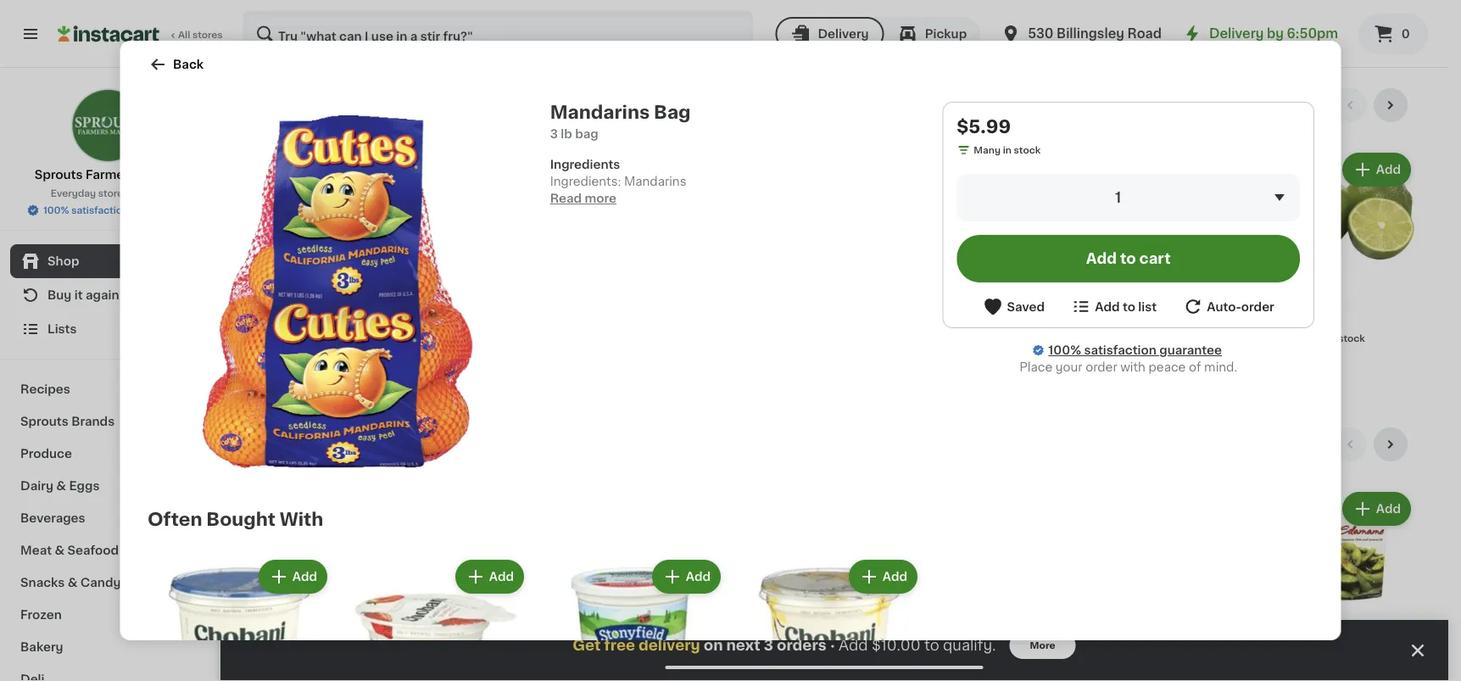 Task type: describe. For each thing, give the bounding box(es) containing it.
lb inside "yellow onion $1.49 / lb"
[[875, 670, 884, 679]]

ingredients:
[[550, 176, 621, 187]]

guarantee inside button
[[131, 206, 180, 215]]

organic up the 49
[[256, 612, 295, 621]]

raspberries
[[1039, 314, 1110, 326]]

delivery by 6:50pm link
[[1182, 24, 1338, 44]]

organic non-gmo up $4.49
[[990, 273, 1085, 282]]

fresh vegetables
[[254, 436, 417, 453]]

bakery
[[20, 641, 63, 653]]

& for dairy
[[56, 480, 66, 492]]

to for list
[[1122, 301, 1135, 313]]

saved
[[1007, 301, 1045, 313]]

$5.99
[[957, 117, 1011, 135]]

banana inside organic banana $0.79 / lb about 0.41 lb each
[[305, 314, 349, 326]]

each (est.) for yellow onion
[[880, 629, 953, 643]]

add to cart button
[[957, 235, 1300, 282]]

gmo for organic banana
[[326, 273, 351, 282]]

$6.99 element
[[841, 289, 975, 311]]

wine
[[695, 670, 725, 681]]

product group containing 4
[[1282, 489, 1415, 681]]

lime
[[1282, 314, 1311, 326]]

$ inside $ 1 29
[[992, 631, 998, 641]]

it
[[74, 289, 83, 301]]

gmo for organic celery
[[326, 612, 351, 621]]

onion
[[882, 653, 918, 665]]

get
[[573, 638, 601, 653]]

organic non-gmo up 32
[[256, 273, 351, 282]]

sprouts farmers market logo image
[[71, 88, 145, 163]]

& inside love beets white wine & balsami
[[728, 670, 737, 681]]

seafood
[[67, 545, 119, 556]]

delivery for delivery
[[818, 28, 869, 40]]

sprouts brands
[[20, 416, 115, 427]]

all stores
[[178, 30, 223, 39]]

gmo for organic cucumber
[[472, 612, 498, 621]]

fruit
[[311, 96, 355, 114]]

6
[[988, 330, 994, 340]]

dairy & eggs link
[[10, 470, 206, 502]]

pickup button
[[884, 17, 981, 51]]

satisfaction inside button
[[71, 206, 128, 215]]

2 horizontal spatial 50
[[1306, 292, 1319, 302]]

$ inside $ 4 99
[[1285, 631, 1291, 641]]

non- up $3.88 original price: $4.49 element
[[1035, 273, 1059, 282]]

$1.49
[[841, 670, 867, 679]]

store
[[98, 189, 123, 198]]

bag
[[575, 128, 598, 140]]

item carousel region containing fresh fruit
[[254, 88, 1415, 414]]

lb right 0.43
[[455, 344, 464, 353]]

billingsley
[[1057, 28, 1125, 40]]

fresh for fresh fruit
[[254, 96, 307, 114]]

$ 4 99
[[1285, 631, 1319, 648]]

pickup
[[925, 28, 967, 40]]

$ inside $ 3
[[992, 292, 998, 302]]

onions
[[638, 653, 681, 665]]

(est.) for organic banana
[[334, 290, 371, 304]]

buy
[[47, 289, 72, 301]]

free
[[604, 638, 635, 653]]

eggs
[[69, 480, 100, 492]]

ct for organic cucumber
[[407, 670, 417, 679]]

produce link
[[10, 438, 206, 470]]

qualify.
[[943, 638, 996, 653]]

to for cart
[[1120, 251, 1136, 266]]

product group containing 3
[[988, 149, 1121, 342]]

50 for 3
[[718, 631, 731, 641]]

sprouts brands link
[[10, 405, 206, 438]]

more button
[[1010, 632, 1076, 659]]

$0.25 each (estimated) element
[[401, 289, 534, 311]]

100% satisfaction guarantee inside button
[[43, 206, 180, 215]]

service type group
[[776, 17, 981, 51]]

each (est.) for organic banana
[[298, 290, 371, 304]]

organic inside organic banana $0.79 / lb about 0.41 lb each
[[254, 314, 302, 326]]

1 inside field
[[1115, 190, 1121, 205]]

mandarins inside ingredients ingredients: mandarins read more
[[624, 176, 686, 187]]

love beets white wine & balsami
[[695, 653, 799, 681]]

organic cucumber 1 ct
[[401, 653, 514, 679]]

read
[[550, 193, 582, 204]]

/ inside banana $0.59 / lb about 0.43 lb each
[[431, 330, 435, 340]]

$ 2 49
[[258, 631, 290, 648]]

1 $ 0 99 from the left
[[551, 631, 585, 648]]

$3.50 original price: $3.99 element
[[695, 628, 828, 651]]

2 horizontal spatial many in stock
[[974, 145, 1040, 155]]

1 inside organic cilantro 1 ct
[[988, 670, 992, 679]]

organic up $ 1 50
[[403, 612, 441, 621]]

25
[[425, 292, 437, 302]]

1 inside "organic cucumber 1 ct"
[[401, 670, 405, 679]]

many down the 0.41
[[271, 361, 298, 370]]

all
[[178, 30, 190, 39]]

each for banana
[[444, 290, 478, 304]]

cilantro
[[1039, 653, 1085, 665]]

more
[[584, 193, 616, 204]]

oz
[[997, 330, 1008, 340]]

lists
[[47, 323, 77, 335]]

$ 3 50
[[698, 631, 731, 648]]

29
[[1007, 631, 1020, 641]]

•
[[830, 638, 835, 652]]

$1.03 each (estimated) element
[[841, 628, 975, 651]]

non- for organic green onions
[[595, 612, 619, 621]]

4
[[1291, 631, 1304, 648]]

delivery by 6:50pm
[[1209, 28, 1338, 40]]

peace
[[1148, 361, 1186, 373]]

snacks
[[20, 577, 65, 589]]

$ inside $ 0 32
[[258, 292, 264, 302]]

sprouts for sprouts farmers market
[[35, 169, 83, 181]]

organic blueberries button
[[841, 149, 975, 342]]

each inside banana $0.59 / lb about 0.43 lb each
[[466, 344, 490, 353]]

1 inside organic celery 1 ct
[[254, 670, 258, 679]]

bought
[[206, 510, 275, 528]]

shop
[[47, 255, 79, 267]]

with
[[1120, 361, 1145, 373]]

mandarins bag image
[[161, 115, 514, 468]]

everyday store prices link
[[51, 187, 166, 200]]

organic non-gmo for 2
[[256, 612, 351, 621]]

treatment tracker modal dialog
[[221, 620, 1449, 681]]

beverages
[[20, 512, 85, 524]]

everyday store prices
[[51, 189, 155, 198]]

organic celery 1 ct
[[254, 653, 344, 679]]

ingredients button
[[550, 156, 922, 173]]

auto-order
[[1207, 301, 1274, 313]]

gmo for organic green onions
[[619, 612, 644, 621]]

in inside lime many in stock
[[1328, 334, 1336, 343]]

1 field
[[957, 174, 1300, 221]]

sprouts farmers market
[[35, 169, 182, 181]]

ct for organic cilantro
[[994, 670, 1004, 679]]

item carousel region containing fresh vegetables
[[254, 427, 1415, 681]]

many in stock for banana
[[271, 361, 338, 370]]

2 99 from the left
[[1159, 631, 1172, 641]]

gmo up $ 3 50
[[720, 612, 746, 621]]

mind.
[[1204, 361, 1237, 373]]

add inside treatment tracker modal dialog
[[839, 638, 868, 653]]

fresh for fresh vegetables
[[254, 436, 307, 453]]

6:50pm
[[1287, 28, 1338, 40]]

everyday
[[51, 189, 96, 198]]

organic inside organic raspberries 6 oz container
[[988, 314, 1036, 326]]

frozen
[[20, 609, 62, 621]]

$ inside $ 1 50
[[405, 631, 411, 641]]

lb up 0.43
[[438, 330, 447, 340]]

beverages link
[[10, 502, 206, 534]]

0 horizontal spatial 0 button
[[1135, 149, 1268, 349]]

non- for organic celery
[[301, 612, 326, 621]]

recipes link
[[10, 373, 206, 405]]

03
[[861, 631, 873, 641]]

ct for organic celery
[[261, 670, 271, 679]]

read more button
[[550, 190, 616, 207]]

non- for organic banana
[[301, 273, 326, 282]]

100% satisfaction guarantee link
[[1048, 342, 1222, 359]]

$ inside $ 1 03
[[845, 631, 851, 641]]

place your order with peace of mind.
[[1019, 361, 1237, 373]]

instacart logo image
[[58, 24, 159, 44]]

530 billingsley road button
[[1001, 10, 1162, 58]]

lb inside mandarins bag 3 lb bag
[[560, 128, 572, 140]]

(40+)
[[1268, 99, 1301, 111]]

meat & seafood
[[20, 545, 119, 556]]



Task type: vqa. For each thing, say whether or not it's contained in the screenshot.
Cabernet related to California,
no



Task type: locate. For each thing, give the bounding box(es) containing it.
1 horizontal spatial 100% satisfaction guarantee
[[1048, 344, 1222, 356]]

frozen link
[[10, 599, 206, 631]]

organic raspberries 6 oz container
[[988, 314, 1110, 340]]

each (est.) inside $1.03 each (estimated) element
[[880, 629, 953, 643]]

0 horizontal spatial delivery
[[818, 28, 869, 40]]

1 vertical spatial item carousel region
[[254, 427, 1415, 681]]

3 99 from the left
[[1306, 631, 1319, 641]]

yellow
[[841, 653, 879, 665]]

beets
[[726, 653, 761, 665]]

guarantee up of
[[1159, 344, 1222, 356]]

to left cart on the top right
[[1120, 251, 1136, 266]]

non- up cucumber
[[448, 612, 472, 621]]

delivery inside delivery by 6:50pm link
[[1209, 28, 1264, 40]]

banana down $0.32 each (estimated) "element"
[[305, 314, 349, 326]]

item carousel region
[[254, 88, 1415, 414], [254, 427, 1415, 681]]

order inside button
[[1241, 301, 1274, 313]]

lists link
[[10, 312, 206, 346]]

530 billingsley road
[[1028, 28, 1162, 40]]

to left "list"
[[1122, 301, 1135, 313]]

$ 1 29
[[992, 631, 1020, 648]]

1 horizontal spatial 99
[[1159, 631, 1172, 641]]

1 horizontal spatial delivery
[[1209, 28, 1264, 40]]

1 down $ 2 49
[[254, 670, 258, 679]]

buy it again
[[47, 289, 119, 301]]

organic up 32
[[256, 273, 295, 282]]

buy it again link
[[10, 278, 206, 312]]

organic inside organic celery 1 ct
[[254, 653, 302, 665]]

snacks & candy link
[[10, 567, 206, 599]]

gmo up cucumber
[[472, 612, 498, 621]]

orders
[[777, 638, 827, 653]]

all
[[1251, 99, 1265, 111]]

vegetables
[[311, 436, 417, 453]]

& left eggs at the left
[[56, 480, 66, 492]]

add to cart
[[1086, 251, 1171, 266]]

0 vertical spatial item carousel region
[[254, 88, 1415, 414]]

/ up the 0.41
[[283, 330, 287, 340]]

$3.99
[[737, 636, 772, 648]]

organic
[[256, 273, 295, 282], [990, 273, 1028, 282], [254, 314, 302, 326], [841, 314, 889, 326], [988, 314, 1036, 326], [256, 612, 295, 621], [403, 612, 441, 621], [550, 612, 588, 621], [254, 653, 302, 665], [401, 653, 449, 665], [548, 653, 595, 665], [988, 653, 1036, 665]]

to inside treatment tracker modal dialog
[[924, 638, 939, 653]]

1 left bunch
[[548, 670, 552, 679]]

1 vertical spatial satisfaction
[[1084, 344, 1156, 356]]

/ right $1.49
[[869, 670, 873, 679]]

delivery
[[639, 638, 700, 653]]

to
[[1120, 251, 1136, 266], [1122, 301, 1135, 313], [924, 638, 939, 653]]

stock inside lime many in stock
[[1339, 334, 1365, 343]]

0 vertical spatial 0 button
[[1359, 14, 1428, 54]]

3
[[550, 128, 558, 140], [998, 291, 1010, 309], [704, 631, 716, 648], [764, 638, 774, 653]]

organic down $ 2 49
[[254, 653, 302, 665]]

3 inside treatment tracker modal dialog
[[764, 638, 774, 653]]

each right 25
[[444, 290, 478, 304]]

& for snacks
[[68, 577, 78, 589]]

$ inside $ 3 50
[[698, 631, 704, 641]]

3 up love
[[704, 631, 716, 648]]

love
[[695, 653, 723, 665]]

organic non-gmo for 1
[[403, 612, 498, 621]]

each (est.) up onion
[[880, 629, 953, 643]]

mandarins down mandarins bag 3 lb bag
[[624, 176, 686, 187]]

100% satisfaction guarantee up with
[[1048, 344, 1222, 356]]

many in stock down 0.43
[[418, 361, 485, 370]]

(est.) inside $0.32 each (estimated) "element"
[[334, 290, 371, 304]]

0 vertical spatial satisfaction
[[71, 206, 128, 215]]

(est.) up organic banana $0.79 / lb about 0.41 lb each on the left
[[334, 290, 371, 304]]

non- up "free"
[[595, 612, 619, 621]]

0 horizontal spatial about
[[254, 344, 283, 353]]

by
[[1267, 28, 1284, 40]]

1 item carousel region from the top
[[254, 88, 1415, 414]]

each (est.) for banana
[[444, 290, 517, 304]]

container
[[1010, 330, 1056, 340]]

about inside banana $0.59 / lb about 0.43 lb each
[[401, 344, 430, 353]]

0 vertical spatial guarantee
[[131, 206, 180, 215]]

$ 0 25
[[405, 291, 437, 309]]

2 horizontal spatial /
[[869, 670, 873, 679]]

each (est.) inside the $0.25 each (estimated) element
[[444, 290, 517, 304]]

0.41
[[285, 344, 304, 353]]

fresh left fruit
[[254, 96, 307, 114]]

1 horizontal spatial about
[[401, 344, 430, 353]]

each (est.) inside $0.32 each (estimated) "element"
[[298, 290, 371, 304]]

$10.00
[[872, 638, 921, 653]]

2 horizontal spatial (est.)
[[917, 629, 953, 643]]

product group containing 2
[[254, 489, 388, 681]]

dairy
[[20, 480, 53, 492]]

ct down 2
[[261, 670, 271, 679]]

gmo up $3.88 original price: $4.49 element
[[1059, 273, 1085, 282]]

about down $0.59
[[401, 344, 430, 353]]

1 vertical spatial to
[[1122, 301, 1135, 313]]

many down "$5.99"
[[974, 145, 1000, 155]]

99 inside $ 4 99
[[1306, 631, 1319, 641]]

organic non-gmo up $ 1 50
[[403, 612, 498, 621]]

0 horizontal spatial many in stock
[[271, 361, 338, 370]]

in
[[1003, 145, 1011, 155], [1328, 334, 1336, 343], [301, 361, 309, 370], [447, 361, 456, 370]]

banana up $0.59
[[401, 314, 446, 326]]

gmo up "free"
[[619, 612, 644, 621]]

0 horizontal spatial guarantee
[[131, 206, 180, 215]]

organic inside organic green onions 1 bunch
[[548, 653, 595, 665]]

100% satisfaction guarantee down store
[[43, 206, 180, 215]]

$ 1 03
[[845, 631, 873, 648]]

2 vertical spatial to
[[924, 638, 939, 653]]

1 inside organic green onions 1 bunch
[[548, 670, 552, 679]]

each inside organic banana $0.79 / lb about 0.41 lb each
[[317, 344, 341, 353]]

guarantee down prices
[[131, 206, 180, 215]]

$ 0 99
[[551, 631, 585, 648], [1138, 631, 1172, 648]]

50 inside $ 1 50
[[420, 631, 433, 641]]

50 up "organic cucumber 1 ct"
[[420, 631, 433, 641]]

main content
[[221, 68, 1449, 681]]

1 fresh from the top
[[254, 96, 307, 114]]

2 $ 0 99 from the left
[[1138, 631, 1172, 648]]

1 horizontal spatial $ 0 99
[[1138, 631, 1172, 648]]

$ 0 32
[[258, 291, 291, 309]]

often bought with
[[147, 510, 323, 528]]

100% up the your
[[1048, 344, 1081, 356]]

many inside lime many in stock
[[1299, 334, 1325, 343]]

many down 0.43
[[418, 361, 445, 370]]

1 banana from the left
[[305, 314, 349, 326]]

0 vertical spatial 100% satisfaction guarantee
[[43, 206, 180, 215]]

prices
[[125, 189, 155, 198]]

/ for organic
[[283, 330, 287, 340]]

0 horizontal spatial order
[[1085, 361, 1117, 373]]

1 horizontal spatial 100%
[[1048, 344, 1081, 356]]

1 99 from the left
[[572, 631, 585, 641]]

organic inside organic cilantro 1 ct
[[988, 653, 1036, 665]]

organic down $6.99 element
[[841, 314, 889, 326]]

2 horizontal spatial 99
[[1306, 631, 1319, 641]]

each for organic banana
[[298, 290, 331, 304]]

brands
[[71, 416, 115, 427]]

1 vertical spatial order
[[1085, 361, 1117, 373]]

organic up oz
[[988, 314, 1036, 326]]

1 horizontal spatial many in stock
[[418, 361, 485, 370]]

1 vertical spatial fresh
[[254, 436, 307, 453]]

& for meat
[[55, 545, 65, 556]]

$3.88 original price: $4.49 element
[[988, 289, 1121, 311]]

each inside "element"
[[298, 290, 331, 304]]

mandarins inside mandarins bag 3 lb bag
[[550, 103, 649, 121]]

1 up "organic cucumber 1 ct"
[[411, 631, 419, 648]]

/ for yellow
[[869, 670, 873, 679]]

candy
[[80, 577, 121, 589]]

ct inside organic celery 1 ct
[[261, 670, 271, 679]]

gmo
[[326, 273, 351, 282], [1059, 273, 1085, 282], [326, 612, 351, 621], [472, 612, 498, 621], [619, 612, 644, 621], [720, 612, 746, 621]]

each right 0.43
[[466, 344, 490, 353]]

3 up oz
[[998, 291, 1010, 309]]

sprouts up everyday
[[35, 169, 83, 181]]

product group
[[254, 149, 388, 376], [548, 149, 681, 379], [841, 149, 975, 342], [988, 149, 1121, 342], [1135, 149, 1268, 349], [1282, 149, 1415, 349], [254, 489, 388, 681], [1282, 489, 1415, 681], [147, 556, 330, 681], [344, 556, 527, 681], [541, 556, 724, 681], [737, 556, 921, 681]]

1 vertical spatial sprouts
[[20, 416, 68, 427]]

many in stock for $0.59
[[418, 361, 485, 370]]

(est.) for banana
[[481, 290, 517, 304]]

0 vertical spatial order
[[1241, 301, 1274, 313]]

0
[[1402, 28, 1410, 40], [264, 291, 277, 309], [411, 291, 424, 309], [1144, 291, 1157, 309], [558, 631, 570, 648], [1144, 631, 1157, 648]]

$ inside the $ 0 25
[[405, 292, 411, 302]]

organic cilantro 1 ct
[[988, 653, 1085, 679]]

50 for 1
[[420, 631, 433, 641]]

& down "beets" at the bottom
[[728, 670, 737, 681]]

ct inside organic cilantro 1 ct
[[994, 670, 1004, 679]]

add inside button
[[1095, 301, 1120, 313]]

view all (40+)
[[1219, 99, 1301, 111]]

ingredients ingredients: mandarins read more
[[550, 159, 686, 204]]

delivery
[[1209, 28, 1264, 40], [818, 28, 869, 40]]

again
[[86, 289, 119, 301]]

None search field
[[243, 10, 754, 58]]

get free delivery on next 3 orders • add $10.00 to qualify.
[[573, 638, 996, 653]]

1 horizontal spatial each (est.)
[[444, 290, 517, 304]]

satisfaction down everyday store prices
[[71, 206, 128, 215]]

& left candy
[[68, 577, 78, 589]]

0 horizontal spatial banana
[[305, 314, 349, 326]]

green
[[598, 653, 635, 665]]

/ inside "yellow onion $1.49 / lb"
[[869, 670, 873, 679]]

1 ct from the left
[[261, 670, 271, 679]]

1 horizontal spatial /
[[431, 330, 435, 340]]

organic non-gmo
[[256, 273, 351, 282], [990, 273, 1085, 282], [256, 612, 351, 621], [403, 612, 498, 621], [550, 612, 644, 621]]

& right meat
[[55, 545, 65, 556]]

snacks & candy
[[20, 577, 121, 589]]

more
[[1030, 641, 1056, 650]]

1 horizontal spatial 0 button
[[1359, 14, 1428, 54]]

lb down yellow
[[875, 670, 884, 679]]

lb up the 0.41
[[289, 330, 298, 340]]

(est.) for yellow onion
[[917, 629, 953, 643]]

order
[[1241, 301, 1274, 313], [1085, 361, 1117, 373]]

organic up $ 3
[[990, 273, 1028, 282]]

ct inside "organic cucumber 1 ct"
[[407, 670, 417, 679]]

1 down $ 1 50
[[401, 670, 405, 679]]

1 horizontal spatial banana
[[401, 314, 446, 326]]

2 about from the left
[[401, 344, 430, 353]]

produce
[[20, 448, 72, 460]]

0 horizontal spatial 99
[[572, 631, 585, 641]]

organic green onions 1 bunch
[[548, 653, 681, 679]]

organic down $ 1 50
[[401, 653, 449, 665]]

0 horizontal spatial each (est.)
[[298, 290, 371, 304]]

each (est.)
[[298, 290, 371, 304], [444, 290, 517, 304], [880, 629, 953, 643]]

stock
[[1014, 145, 1040, 155], [1339, 334, 1365, 343], [312, 361, 338, 370], [458, 361, 485, 370]]

0 horizontal spatial $ 0 99
[[551, 631, 585, 648]]

1 horizontal spatial order
[[1241, 301, 1274, 313]]

fresh up "with"
[[254, 436, 307, 453]]

1 vertical spatial 0 button
[[1135, 149, 1268, 349]]

dairy & eggs
[[20, 480, 100, 492]]

organic up $0.79
[[254, 314, 302, 326]]

cart
[[1139, 251, 1171, 266]]

often
[[147, 510, 202, 528]]

yellow onion $1.49 / lb
[[841, 653, 918, 679]]

organic down $ 1 29
[[988, 653, 1036, 665]]

1 horizontal spatial (est.)
[[481, 290, 517, 304]]

100% inside button
[[43, 206, 69, 215]]

each up onion
[[880, 629, 914, 643]]

lb right the 0.41
[[306, 344, 315, 353]]

0 inside "element"
[[264, 291, 277, 309]]

3 left bag
[[550, 128, 558, 140]]

gmo up $0.32 each (estimated) "element"
[[326, 273, 351, 282]]

2 horizontal spatial ct
[[994, 670, 1004, 679]]

1 down 'qualify.'
[[988, 670, 992, 679]]

50 up lime at the right of the page
[[1306, 292, 1319, 302]]

next
[[726, 638, 761, 653]]

organic inside organic blueberries button
[[841, 314, 889, 326]]

1 horizontal spatial ct
[[407, 670, 417, 679]]

1 left 03
[[851, 631, 859, 648]]

3 inside mandarins bag 3 lb bag
[[550, 128, 558, 140]]

1 vertical spatial mandarins
[[624, 176, 686, 187]]

2 fresh from the top
[[254, 436, 307, 453]]

delivery for delivery by 6:50pm
[[1209, 28, 1264, 40]]

organic up the get
[[550, 612, 588, 621]]

1 vertical spatial 100% satisfaction guarantee
[[1048, 344, 1222, 356]]

white
[[764, 653, 799, 665]]

0 horizontal spatial /
[[283, 330, 287, 340]]

(est.) up onion
[[917, 629, 953, 643]]

each (est.) right 25
[[444, 290, 517, 304]]

cucumber
[[452, 653, 514, 665]]

1 horizontal spatial 50
[[718, 631, 731, 641]]

0 horizontal spatial 50
[[420, 631, 433, 641]]

saved button
[[982, 296, 1045, 317]]

each (est.) up organic banana $0.79 / lb about 0.41 lb each on the left
[[298, 290, 371, 304]]

main content containing fresh fruit
[[221, 68, 1449, 681]]

non- up "celery"
[[301, 612, 326, 621]]

organic non-gmo for 0
[[550, 612, 644, 621]]

ct
[[261, 670, 271, 679], [407, 670, 417, 679], [994, 670, 1004, 679]]

0 horizontal spatial satisfaction
[[71, 206, 128, 215]]

$0.79
[[254, 330, 281, 340]]

0 vertical spatial to
[[1120, 251, 1136, 266]]

banana inside banana $0.59 / lb about 0.43 lb each
[[401, 314, 446, 326]]

2 item carousel region from the top
[[254, 427, 1415, 681]]

0 horizontal spatial (est.)
[[334, 290, 371, 304]]

organic up bunch
[[548, 653, 595, 665]]

sprouts for sprouts brands
[[20, 416, 68, 427]]

with
[[279, 510, 323, 528]]

satisfaction up place your order with peace of mind. at the bottom right of page
[[1084, 344, 1156, 356]]

2 ct from the left
[[407, 670, 417, 679]]

add button
[[317, 154, 383, 185], [610, 154, 676, 185], [904, 154, 969, 185], [1051, 154, 1116, 185], [1197, 154, 1263, 185], [1344, 154, 1410, 185], [1344, 494, 1410, 524], [260, 561, 325, 592], [457, 561, 522, 592], [653, 561, 719, 592], [850, 561, 916, 592]]

100% down everyday
[[43, 206, 69, 215]]

(est.) inside $1.03 each (estimated) element
[[917, 629, 953, 643]]

organic non-gmo up the get
[[550, 612, 644, 621]]

bag
[[654, 103, 690, 121]]

0 horizontal spatial 100% satisfaction guarantee
[[43, 206, 180, 215]]

2 horizontal spatial each (est.)
[[880, 629, 953, 643]]

3 up white on the right bottom of page
[[764, 638, 774, 653]]

many in stock down "$5.99"
[[974, 145, 1040, 155]]

50 inside $ 3 50
[[718, 631, 731, 641]]

lb left bag
[[560, 128, 572, 140]]

non- up $0.32 each (estimated) "element"
[[301, 273, 326, 282]]

to inside button
[[1120, 251, 1136, 266]]

50 down non-gmo
[[718, 631, 731, 641]]

place
[[1019, 361, 1052, 373]]

organic non-gmo up the 49
[[256, 612, 351, 621]]

1 vertical spatial guarantee
[[1159, 344, 1222, 356]]

add inside button
[[1086, 251, 1117, 266]]

0 vertical spatial 100%
[[43, 206, 69, 215]]

auto-order button
[[1182, 296, 1274, 317]]

non- for organic cucumber
[[448, 612, 472, 621]]

about down $0.79
[[254, 344, 283, 353]]

ct down $ 1 29
[[994, 670, 1004, 679]]

delivery inside delivery button
[[818, 28, 869, 40]]

back
[[173, 59, 203, 70]]

all stores link
[[58, 10, 224, 58]]

about inside organic banana $0.79 / lb about 0.41 lb each
[[254, 344, 283, 353]]

$ inside $ 2 49
[[258, 631, 264, 641]]

1 vertical spatial 100%
[[1048, 344, 1081, 356]]

1 horizontal spatial guarantee
[[1159, 344, 1222, 356]]

1 horizontal spatial satisfaction
[[1084, 344, 1156, 356]]

non- up $ 3 50
[[696, 612, 720, 621]]

to inside button
[[1122, 301, 1135, 313]]

ct down $ 1 50
[[407, 670, 417, 679]]

organic inside "organic cucumber 1 ct"
[[401, 653, 449, 665]]

sprouts down recipes on the bottom left
[[20, 416, 68, 427]]

each for yellow onion
[[880, 629, 914, 643]]

(est.)
[[334, 290, 371, 304], [481, 290, 517, 304], [917, 629, 953, 643]]

sprouts farmers market link
[[35, 88, 182, 183]]

/ inside organic banana $0.79 / lb about 0.41 lb each
[[283, 330, 287, 340]]

0 vertical spatial sprouts
[[35, 169, 83, 181]]

each right the 0.41
[[317, 344, 341, 353]]

0 vertical spatial mandarins
[[550, 103, 649, 121]]

0 horizontal spatial ct
[[261, 670, 271, 679]]

1 left 29
[[998, 631, 1006, 648]]

view all (40+) button
[[1212, 88, 1320, 122]]

organic banana $0.79 / lb about 0.41 lb each
[[254, 314, 349, 353]]

2 banana from the left
[[401, 314, 446, 326]]

0 horizontal spatial 100%
[[43, 206, 69, 215]]

mandarins up bag
[[550, 103, 649, 121]]

0.43
[[432, 344, 453, 353]]

1 about from the left
[[254, 344, 283, 353]]

1 up "add to cart"
[[1115, 190, 1121, 205]]

each right 32
[[298, 290, 331, 304]]

mandarins bag 3 lb bag
[[550, 103, 690, 140]]

3 ct from the left
[[994, 670, 1004, 679]]

gmo up "celery"
[[326, 612, 351, 621]]

$4.49
[[1031, 297, 1066, 309]]

32
[[279, 292, 291, 302]]

to right "$10.00" at right bottom
[[924, 638, 939, 653]]

(est.) inside the $0.25 each (estimated) element
[[481, 290, 517, 304]]

/ up 0.43
[[431, 330, 435, 340]]

road
[[1128, 28, 1162, 40]]

many down lime at the right of the page
[[1299, 334, 1325, 343]]

(est.) up banana $0.59 / lb about 0.43 lb each
[[481, 290, 517, 304]]

$0.32 each (estimated) element
[[254, 289, 388, 311]]

0 vertical spatial fresh
[[254, 96, 307, 114]]

many in stock down the 0.41
[[271, 361, 338, 370]]

meat
[[20, 545, 52, 556]]

banana $0.59 / lb about 0.43 lb each
[[401, 314, 490, 353]]

1 inside $1.03 each (estimated) element
[[851, 631, 859, 648]]



